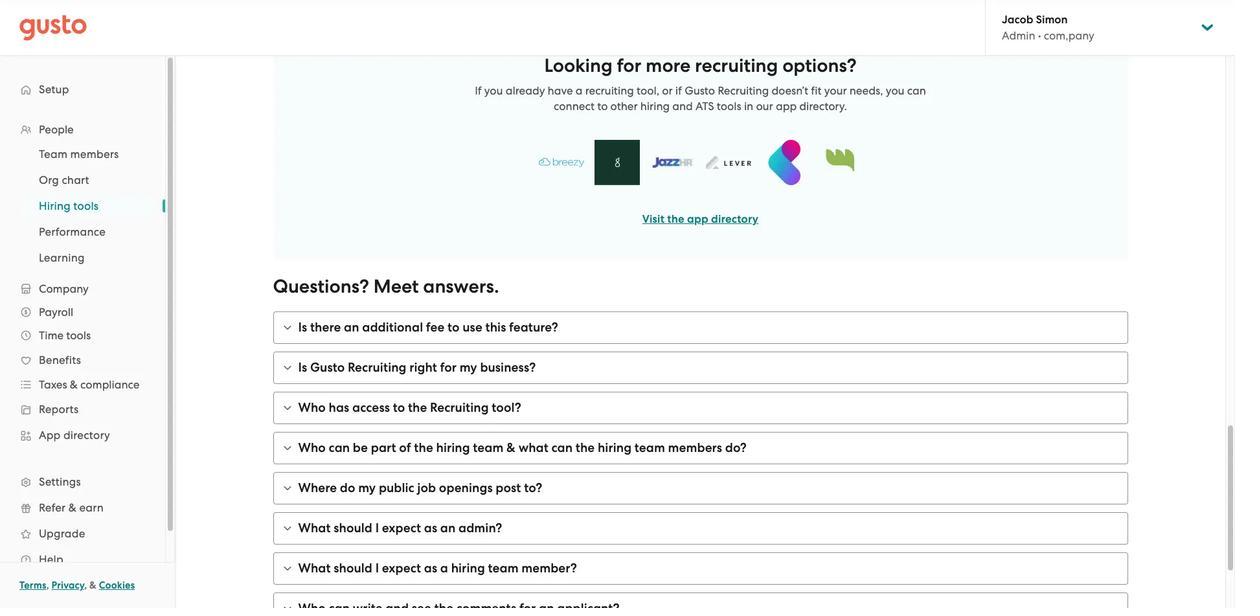 Task type: describe. For each thing, give the bounding box(es) containing it.
to inside "if you already have a recruiting tool, or if gusto recruiting doesn't fit your needs, you can connect to other hiring and ats tools in our app directory."
[[598, 100, 608, 113]]

privacy
[[52, 580, 84, 592]]

home image
[[19, 15, 87, 41]]

1 you from the left
[[485, 84, 503, 97]]

who can be part of the hiring team & what can the hiring team members do? button
[[274, 433, 1128, 464]]

the right what
[[576, 441, 595, 456]]

business?
[[481, 360, 536, 375]]

hiring inside "if you already have a recruiting tool, or if gusto recruiting doesn't fit your needs, you can connect to other hiring and ats tools in our app directory."
[[641, 100, 670, 113]]

access
[[353, 401, 390, 415]]

of
[[399, 441, 411, 456]]

members inside dropdown button
[[669, 441, 723, 456]]

to?
[[524, 481, 543, 496]]

is there an additional fee to use this feature?
[[298, 320, 559, 335]]

recruiting inside "if you already have a recruiting tool, or if gusto recruiting doesn't fit your needs, you can connect to other hiring and ats tools in our app directory."
[[718, 84, 769, 97]]

terms
[[19, 580, 46, 592]]

has
[[329, 401, 350, 415]]

if you already have a recruiting tool, or if gusto recruiting doesn't fit your needs, you can connect to other hiring and ats tools in our app directory.
[[475, 84, 927, 113]]

benefits
[[39, 354, 81, 367]]

i for a
[[376, 561, 379, 576]]

1 vertical spatial an
[[441, 521, 456, 536]]

looking for more recruiting options?
[[545, 54, 857, 77]]

& left earn
[[69, 502, 77, 515]]

what for what should i expect as a hiring team member?
[[298, 561, 331, 576]]

more
[[646, 54, 691, 77]]

0 vertical spatial an
[[344, 320, 359, 335]]

list containing people
[[0, 118, 165, 573]]

where do my public job openings post to?
[[298, 481, 543, 496]]

0 vertical spatial recruiting
[[695, 54, 779, 77]]

tool,
[[637, 84, 660, 97]]

settings link
[[13, 471, 152, 494]]

fee
[[426, 320, 445, 335]]

team members link
[[23, 143, 152, 166]]

is gusto recruiting right for my business?
[[298, 360, 536, 375]]

reports link
[[13, 398, 152, 421]]

who has access to the recruiting tool?
[[298, 401, 522, 415]]

doesn't
[[772, 84, 809, 97]]

app directory link
[[13, 424, 152, 447]]

help link
[[13, 548, 152, 572]]

already
[[506, 84, 545, 97]]

where do my public job openings post to? button
[[274, 473, 1128, 504]]

openings
[[439, 481, 493, 496]]

0 horizontal spatial can
[[329, 441, 350, 456]]

upgrade
[[39, 528, 85, 541]]

simon
[[1037, 13, 1069, 27]]

who for who can be part of the hiring team & what can the hiring team members do?
[[298, 441, 326, 456]]

•
[[1039, 29, 1042, 42]]

have
[[548, 84, 573, 97]]

compliance
[[80, 379, 140, 391]]

can inside "if you already have a recruiting tool, or if gusto recruiting doesn't fit your needs, you can connect to other hiring and ats tools in our app directory."
[[908, 84, 927, 97]]

feature?
[[509, 320, 559, 335]]

1 horizontal spatial directory
[[712, 213, 759, 226]]

directory inside list
[[63, 429, 110, 442]]

as for an
[[424, 521, 438, 536]]

upgrade link
[[13, 522, 152, 546]]

company
[[39, 283, 89, 296]]

cookies
[[99, 580, 135, 592]]

gusto navigation element
[[0, 56, 165, 594]]

right
[[410, 360, 437, 375]]

team
[[39, 148, 68, 161]]

taxes
[[39, 379, 67, 391]]

post
[[496, 481, 521, 496]]

other
[[611, 100, 638, 113]]

recruiting inside "if you already have a recruiting tool, or if gusto recruiting doesn't fit your needs, you can connect to other hiring and ats tools in our app directory."
[[586, 84, 634, 97]]

company button
[[13, 277, 152, 301]]

org chart
[[39, 174, 89, 187]]

tools for time tools
[[66, 329, 91, 342]]

this
[[486, 320, 506, 335]]

job
[[418, 481, 436, 496]]

integration logo image down other
[[595, 140, 640, 185]]

who can be part of the hiring team & what can the hiring team members do?
[[298, 441, 747, 456]]

org
[[39, 174, 59, 187]]

ats
[[696, 100, 715, 113]]

2 , from the left
[[84, 580, 87, 592]]

where
[[298, 481, 337, 496]]

integration logo image down in
[[706, 156, 751, 169]]

setup link
[[13, 78, 152, 101]]

1 horizontal spatial can
[[552, 441, 573, 456]]

terms link
[[19, 580, 46, 592]]

time tools button
[[13, 324, 152, 347]]

admin
[[1003, 29, 1036, 42]]

be
[[353, 441, 368, 456]]

team members
[[39, 148, 119, 161]]

recruiting inside 'dropdown button'
[[430, 401, 489, 415]]

your
[[825, 84, 847, 97]]

do
[[340, 481, 356, 496]]

payroll button
[[13, 301, 152, 324]]

1 , from the left
[[46, 580, 49, 592]]

member?
[[522, 561, 577, 576]]

as for a
[[424, 561, 438, 576]]

team down the who has access to the recruiting tool? 'dropdown button'
[[635, 441, 666, 456]]

looking
[[545, 54, 613, 77]]

com,pany
[[1045, 29, 1095, 42]]

what should i expect as an admin? button
[[274, 513, 1128, 544]]

in
[[745, 100, 754, 113]]

benefits link
[[13, 349, 152, 372]]

refer
[[39, 502, 66, 515]]



Task type: vqa. For each thing, say whether or not it's contained in the screenshot.
on to the top
no



Task type: locate. For each thing, give the bounding box(es) containing it.
0 vertical spatial gusto
[[685, 84, 716, 97]]

who
[[298, 401, 326, 415], [298, 441, 326, 456]]

1 is from the top
[[298, 320, 307, 335]]

people
[[39, 123, 74, 136]]

1 vertical spatial recruiting
[[586, 84, 634, 97]]

0 horizontal spatial a
[[441, 561, 449, 576]]

is for is gusto recruiting right for my business?
[[298, 360, 307, 375]]

0 vertical spatial i
[[376, 521, 379, 536]]

taxes & compliance
[[39, 379, 140, 391]]

2 vertical spatial to
[[393, 401, 405, 415]]

and
[[673, 100, 693, 113]]

as down job
[[424, 521, 438, 536]]

members up org chart 'link'
[[70, 148, 119, 161]]

1 vertical spatial to
[[448, 320, 460, 335]]

i
[[376, 521, 379, 536], [376, 561, 379, 576]]

answers.
[[423, 275, 499, 298]]

,
[[46, 580, 49, 592], [84, 580, 87, 592]]

1 horizontal spatial you
[[887, 84, 905, 97]]

1 expect from the top
[[382, 521, 421, 536]]

tools down org chart 'link'
[[73, 200, 99, 213]]

1 vertical spatial a
[[441, 561, 449, 576]]

1 vertical spatial who
[[298, 441, 326, 456]]

members
[[70, 148, 119, 161], [669, 441, 723, 456]]

performance
[[39, 226, 106, 239]]

1 horizontal spatial to
[[448, 320, 460, 335]]

is for is there an additional fee to use this feature?
[[298, 320, 307, 335]]

1 horizontal spatial a
[[576, 84, 583, 97]]

0 vertical spatial recruiting
[[718, 84, 769, 97]]

can right what
[[552, 441, 573, 456]]

what for what should i expect as an admin?
[[298, 521, 331, 536]]

recruiting up in
[[695, 54, 779, 77]]

2 horizontal spatial recruiting
[[718, 84, 769, 97]]

time tools
[[39, 329, 91, 342]]

0 vertical spatial should
[[334, 521, 373, 536]]

0 vertical spatial is
[[298, 320, 307, 335]]

1 vertical spatial for
[[440, 360, 457, 375]]

1 vertical spatial is
[[298, 360, 307, 375]]

who inside dropdown button
[[298, 441, 326, 456]]

2 you from the left
[[887, 84, 905, 97]]

as down what should i expect as an admin?
[[424, 561, 438, 576]]

can left be
[[329, 441, 350, 456]]

expect down what should i expect as an admin?
[[382, 561, 421, 576]]

what
[[298, 521, 331, 536], [298, 561, 331, 576]]

1 vertical spatial directory
[[63, 429, 110, 442]]

the down 'is gusto recruiting right for my business?'
[[408, 401, 427, 415]]

recruiting left tool?
[[430, 401, 489, 415]]

0 vertical spatial tools
[[717, 100, 742, 113]]

1 vertical spatial members
[[669, 441, 723, 456]]

tools inside time tools dropdown button
[[66, 329, 91, 342]]

setup
[[39, 83, 69, 96]]

, left privacy link
[[46, 580, 49, 592]]

if
[[475, 84, 482, 97]]

fit
[[812, 84, 822, 97]]

0 horizontal spatial for
[[440, 360, 457, 375]]

our
[[757, 100, 774, 113]]

app directory
[[39, 429, 110, 442]]

questions? meet answers.
[[273, 275, 499, 298]]

recruiting up other
[[586, 84, 634, 97]]

&
[[70, 379, 78, 391], [507, 441, 516, 456], [69, 502, 77, 515], [89, 580, 97, 592]]

team down tool?
[[473, 441, 504, 456]]

is there an additional fee to use this feature? button
[[274, 312, 1128, 344]]

0 vertical spatial expect
[[382, 521, 421, 536]]

& left cookies button at bottom left
[[89, 580, 97, 592]]

gusto inside dropdown button
[[310, 360, 345, 375]]

1 horizontal spatial for
[[617, 54, 642, 77]]

is
[[298, 320, 307, 335], [298, 360, 307, 375]]

for right right
[[440, 360, 457, 375]]

2 should from the top
[[334, 561, 373, 576]]

1 vertical spatial expect
[[382, 561, 421, 576]]

1 list from the top
[[0, 118, 165, 573]]

& inside dropdown button
[[70, 379, 78, 391]]

should for what should i expect as a hiring team member?
[[334, 561, 373, 576]]

team left member?
[[488, 561, 519, 576]]

should for what should i expect as an admin?
[[334, 521, 373, 536]]

there
[[310, 320, 341, 335]]

1 horizontal spatial app
[[776, 100, 797, 113]]

0 horizontal spatial gusto
[[310, 360, 345, 375]]

hiring tools
[[39, 200, 99, 213]]

my left business?
[[460, 360, 478, 375]]

integration logo image
[[595, 140, 640, 185], [762, 140, 807, 185], [650, 140, 696, 185], [818, 145, 863, 180], [706, 156, 751, 169], [539, 158, 584, 168]]

2 vertical spatial recruiting
[[430, 401, 489, 415]]

directory.
[[800, 100, 848, 113]]

1 horizontal spatial ,
[[84, 580, 87, 592]]

reports
[[39, 403, 79, 416]]

visit
[[643, 213, 665, 226]]

to left other
[[598, 100, 608, 113]]

tools down payroll dropdown button
[[66, 329, 91, 342]]

integration logo image down 'and'
[[650, 140, 696, 185]]

1 horizontal spatial my
[[460, 360, 478, 375]]

0 horizontal spatial you
[[485, 84, 503, 97]]

refer & earn link
[[13, 496, 152, 520]]

2 is from the top
[[298, 360, 307, 375]]

list containing team members
[[0, 141, 165, 271]]

0 horizontal spatial recruiting
[[586, 84, 634, 97]]

recruiting inside dropdown button
[[348, 360, 407, 375]]

0 vertical spatial as
[[424, 521, 438, 536]]

admin?
[[459, 521, 503, 536]]

hiring tools link
[[23, 194, 152, 218]]

a inside "if you already have a recruiting tool, or if gusto recruiting doesn't fit your needs, you can connect to other hiring and ats tools in our app directory."
[[576, 84, 583, 97]]

for inside dropdown button
[[440, 360, 457, 375]]

what
[[519, 441, 549, 456]]

& left what
[[507, 441, 516, 456]]

integration logo image down our
[[762, 140, 807, 185]]

public
[[379, 481, 415, 496]]

for up the tool,
[[617, 54, 642, 77]]

1 should from the top
[[334, 521, 373, 536]]

who inside 'dropdown button'
[[298, 401, 326, 415]]

jacob
[[1003, 13, 1034, 27]]

1 horizontal spatial gusto
[[685, 84, 716, 97]]

needs,
[[850, 84, 884, 97]]

1 vertical spatial gusto
[[310, 360, 345, 375]]

0 horizontal spatial members
[[70, 148, 119, 161]]

if
[[676, 84, 682, 97]]

2 list from the top
[[0, 141, 165, 271]]

1 i from the top
[[376, 521, 379, 536]]

performance link
[[23, 220, 152, 244]]

& right taxes at the bottom left of page
[[70, 379, 78, 391]]

app down "doesn't"
[[776, 100, 797, 113]]

1 vertical spatial should
[[334, 561, 373, 576]]

0 vertical spatial a
[[576, 84, 583, 97]]

2 what from the top
[[298, 561, 331, 576]]

0 horizontal spatial an
[[344, 320, 359, 335]]

team for member?
[[488, 561, 519, 576]]

who up where at the bottom left
[[298, 441, 326, 456]]

i for an
[[376, 521, 379, 536]]

can right the needs,
[[908, 84, 927, 97]]

the right visit
[[668, 213, 685, 226]]

members down the who has access to the recruiting tool? 'dropdown button'
[[669, 441, 723, 456]]

gusto inside "if you already have a recruiting tool, or if gusto recruiting doesn't fit your needs, you can connect to other hiring and ats tools in our app directory."
[[685, 84, 716, 97]]

1 horizontal spatial members
[[669, 441, 723, 456]]

1 horizontal spatial recruiting
[[430, 401, 489, 415]]

for
[[617, 54, 642, 77], [440, 360, 457, 375]]

1 what from the top
[[298, 521, 331, 536]]

expect for an
[[382, 521, 421, 536]]

app inside "if you already have a recruiting tool, or if gusto recruiting doesn't fit your needs, you can connect to other hiring and ats tools in our app directory."
[[776, 100, 797, 113]]

2 i from the top
[[376, 561, 379, 576]]

0 vertical spatial to
[[598, 100, 608, 113]]

who has access to the recruiting tool? button
[[274, 393, 1128, 424]]

an left admin?
[[441, 521, 456, 536]]

1 who from the top
[[298, 401, 326, 415]]

recruiting
[[695, 54, 779, 77], [586, 84, 634, 97]]

i down what should i expect as an admin?
[[376, 561, 379, 576]]

the inside 'dropdown button'
[[408, 401, 427, 415]]

is gusto recruiting right for my business? button
[[274, 353, 1128, 384]]

& inside dropdown button
[[507, 441, 516, 456]]

app
[[39, 429, 61, 442]]

1 vertical spatial app
[[688, 213, 709, 226]]

tools for hiring tools
[[73, 200, 99, 213]]

org chart link
[[23, 169, 152, 192]]

visit the app directory
[[643, 213, 759, 226]]

part
[[371, 441, 396, 456]]

0 horizontal spatial app
[[688, 213, 709, 226]]

gusto up ats
[[685, 84, 716, 97]]

questions?
[[273, 275, 369, 298]]

as
[[424, 521, 438, 536], [424, 561, 438, 576]]

help
[[39, 553, 63, 566]]

2 as from the top
[[424, 561, 438, 576]]

2 who from the top
[[298, 441, 326, 456]]

app right visit
[[688, 213, 709, 226]]

, down 'help' link
[[84, 580, 87, 592]]

members inside list
[[70, 148, 119, 161]]

team for &
[[473, 441, 504, 456]]

to inside dropdown button
[[448, 320, 460, 335]]

0 horizontal spatial directory
[[63, 429, 110, 442]]

a up connect
[[576, 84, 583, 97]]

expect for a
[[382, 561, 421, 576]]

list
[[0, 118, 165, 573], [0, 141, 165, 271]]

the
[[668, 213, 685, 226], [408, 401, 427, 415], [414, 441, 433, 456], [576, 441, 595, 456]]

recruiting up in
[[718, 84, 769, 97]]

app
[[776, 100, 797, 113], [688, 213, 709, 226]]

0 vertical spatial app
[[776, 100, 797, 113]]

0 vertical spatial directory
[[712, 213, 759, 226]]

1 vertical spatial as
[[424, 561, 438, 576]]

to
[[598, 100, 608, 113], [448, 320, 460, 335], [393, 401, 405, 415]]

tools inside "if you already have a recruiting tool, or if gusto recruiting doesn't fit your needs, you can connect to other hiring and ats tools in our app directory."
[[717, 100, 742, 113]]

cookies button
[[99, 578, 135, 594]]

to inside 'dropdown button'
[[393, 401, 405, 415]]

tools left in
[[717, 100, 742, 113]]

privacy link
[[52, 580, 84, 592]]

what should i expect as a hiring team member? button
[[274, 553, 1128, 585]]

the right of
[[414, 441, 433, 456]]

tools inside "hiring tools" link
[[73, 200, 99, 213]]

should down what should i expect as an admin?
[[334, 561, 373, 576]]

my right do
[[359, 481, 376, 496]]

a down what should i expect as an admin?
[[441, 561, 449, 576]]

is inside dropdown button
[[298, 320, 307, 335]]

recruiting up the access
[[348, 360, 407, 375]]

2 expect from the top
[[382, 561, 421, 576]]

integration logo image down directory.
[[818, 145, 863, 180]]

you right if
[[485, 84, 503, 97]]

you right the needs,
[[887, 84, 905, 97]]

0 horizontal spatial to
[[393, 401, 405, 415]]

1 horizontal spatial an
[[441, 521, 456, 536]]

use
[[463, 320, 483, 335]]

0 horizontal spatial ,
[[46, 580, 49, 592]]

0 vertical spatial who
[[298, 401, 326, 415]]

learning link
[[23, 246, 152, 270]]

payroll
[[39, 306, 73, 319]]

1 vertical spatial tools
[[73, 200, 99, 213]]

directory
[[712, 213, 759, 226], [63, 429, 110, 442]]

0 horizontal spatial recruiting
[[348, 360, 407, 375]]

1 as from the top
[[424, 521, 438, 536]]

earn
[[79, 502, 104, 515]]

0 vertical spatial for
[[617, 54, 642, 77]]

1 vertical spatial recruiting
[[348, 360, 407, 375]]

chart
[[62, 174, 89, 187]]

is inside dropdown button
[[298, 360, 307, 375]]

1 horizontal spatial recruiting
[[695, 54, 779, 77]]

a
[[576, 84, 583, 97], [441, 561, 449, 576]]

visit the app directory link
[[643, 213, 759, 226]]

expect down public
[[382, 521, 421, 536]]

0 vertical spatial my
[[460, 360, 478, 375]]

taxes & compliance button
[[13, 373, 152, 397]]

1 vertical spatial i
[[376, 561, 379, 576]]

a inside dropdown button
[[441, 561, 449, 576]]

gusto down "there"
[[310, 360, 345, 375]]

should down do
[[334, 521, 373, 536]]

jacob simon admin • com,pany
[[1003, 13, 1095, 42]]

people button
[[13, 118, 152, 141]]

2 horizontal spatial can
[[908, 84, 927, 97]]

0 vertical spatial what
[[298, 521, 331, 536]]

learning
[[39, 251, 85, 264]]

1 vertical spatial what
[[298, 561, 331, 576]]

who left has
[[298, 401, 326, 415]]

2 horizontal spatial to
[[598, 100, 608, 113]]

connect
[[554, 100, 595, 113]]

what should i expect as a hiring team member?
[[298, 561, 577, 576]]

i down public
[[376, 521, 379, 536]]

to right fee
[[448, 320, 460, 335]]

2 vertical spatial tools
[[66, 329, 91, 342]]

who for who has access to the recruiting tool?
[[298, 401, 326, 415]]

an right "there"
[[344, 320, 359, 335]]

hiring
[[39, 200, 71, 213]]

1 vertical spatial my
[[359, 481, 376, 496]]

integration logo image down connect
[[539, 158, 584, 168]]

tools
[[717, 100, 742, 113], [73, 200, 99, 213], [66, 329, 91, 342]]

0 horizontal spatial my
[[359, 481, 376, 496]]

to right the access
[[393, 401, 405, 415]]

0 vertical spatial members
[[70, 148, 119, 161]]

or
[[663, 84, 673, 97]]

additional
[[362, 320, 423, 335]]



